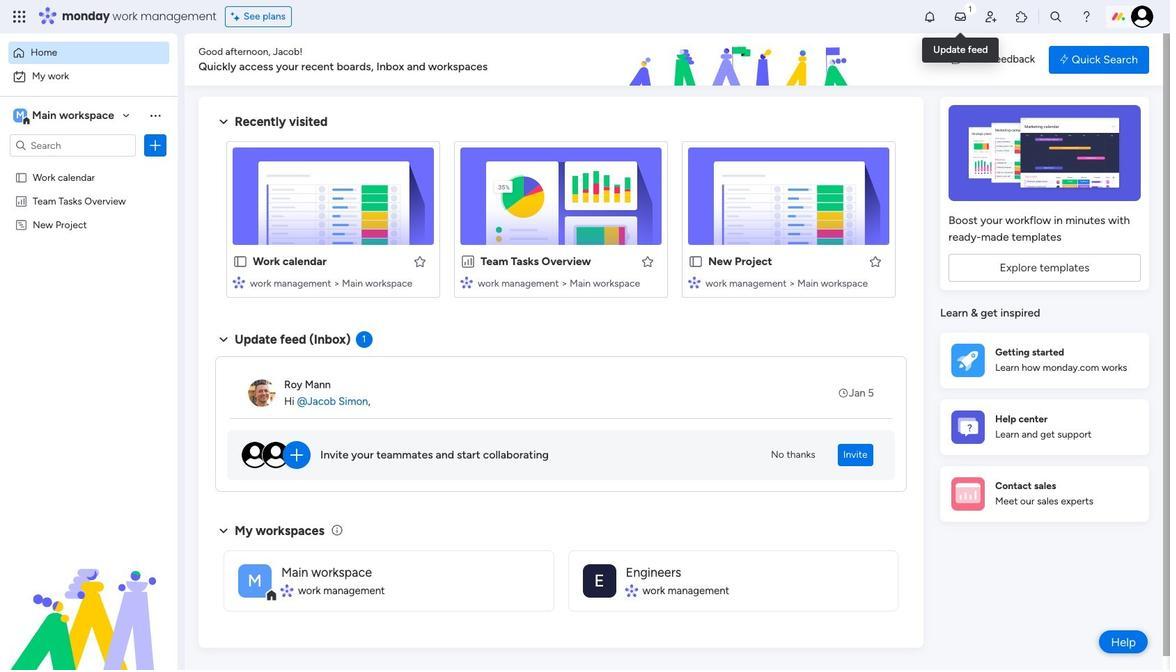 Task type: describe. For each thing, give the bounding box(es) containing it.
2 horizontal spatial public board image
[[688, 254, 704, 270]]

select product image
[[13, 10, 26, 24]]

getting started element
[[941, 333, 1150, 388]]

1 vertical spatial public dashboard image
[[461, 254, 476, 270]]

1 image
[[964, 1, 977, 16]]

update feed image
[[954, 10, 968, 24]]

workspace image inside "element"
[[13, 108, 27, 123]]

quick search results list box
[[215, 130, 907, 315]]

Search in workspace field
[[29, 138, 116, 154]]

1 vertical spatial workspace image
[[238, 565, 272, 598]]

workspace options image
[[148, 109, 162, 122]]

search everything image
[[1049, 10, 1063, 24]]

roy mann image
[[248, 380, 276, 408]]

0 vertical spatial option
[[8, 42, 169, 64]]

templates image image
[[953, 105, 1137, 201]]

add to favorites image
[[869, 255, 883, 269]]

close update feed (inbox) image
[[215, 332, 232, 348]]

v2 user feedback image
[[952, 52, 962, 67]]



Task type: vqa. For each thing, say whether or not it's contained in the screenshot.
the New
no



Task type: locate. For each thing, give the bounding box(es) containing it.
0 vertical spatial lottie animation image
[[546, 33, 938, 86]]

close my workspaces image
[[215, 523, 232, 540]]

see plans image
[[231, 9, 244, 24]]

contact sales element
[[941, 466, 1150, 522]]

invite members image
[[984, 10, 998, 24]]

1 vertical spatial lottie animation image
[[0, 530, 178, 671]]

2 add to favorites image from the left
[[641, 255, 655, 269]]

monday marketplace image
[[1015, 10, 1029, 24]]

0 horizontal spatial add to favorites image
[[413, 255, 427, 269]]

0 vertical spatial public dashboard image
[[15, 194, 28, 208]]

2 vertical spatial option
[[0, 165, 178, 168]]

1 vertical spatial option
[[8, 65, 169, 88]]

0 horizontal spatial lottie animation image
[[0, 530, 178, 671]]

0 horizontal spatial public dashboard image
[[15, 194, 28, 208]]

1 element
[[356, 332, 372, 348]]

workspace image
[[13, 108, 27, 123], [238, 565, 272, 598]]

1 horizontal spatial workspace image
[[238, 565, 272, 598]]

workspace image
[[583, 565, 616, 598]]

1 add to favorites image from the left
[[413, 255, 427, 269]]

1 horizontal spatial add to favorites image
[[641, 255, 655, 269]]

1 horizontal spatial lottie animation image
[[546, 33, 938, 86]]

help image
[[1080, 10, 1094, 24]]

workspace selection element
[[13, 107, 116, 125]]

0 vertical spatial workspace image
[[13, 108, 27, 123]]

public dashboard image
[[15, 194, 28, 208], [461, 254, 476, 270]]

help center element
[[941, 400, 1150, 455]]

close recently visited image
[[215, 114, 232, 130]]

notifications image
[[923, 10, 937, 24]]

option
[[8, 42, 169, 64], [8, 65, 169, 88], [0, 165, 178, 168]]

options image
[[148, 139, 162, 153]]

lottie animation image
[[546, 33, 938, 86], [0, 530, 178, 671]]

1 vertical spatial lottie animation element
[[0, 530, 178, 671]]

add to favorites image
[[413, 255, 427, 269], [641, 255, 655, 269]]

jacob simon image
[[1131, 6, 1154, 28]]

1 horizontal spatial lottie animation element
[[546, 33, 938, 86]]

0 horizontal spatial lottie animation element
[[0, 530, 178, 671]]

1 horizontal spatial public board image
[[233, 254, 248, 270]]

0 vertical spatial lottie animation element
[[546, 33, 938, 86]]

1 horizontal spatial public dashboard image
[[461, 254, 476, 270]]

list box
[[0, 163, 178, 425]]

lottie animation element
[[546, 33, 938, 86], [0, 530, 178, 671]]

0 horizontal spatial public board image
[[15, 171, 28, 184]]

0 horizontal spatial workspace image
[[13, 108, 27, 123]]

v2 bolt switch image
[[1060, 52, 1069, 67]]

public board image
[[15, 171, 28, 184], [233, 254, 248, 270], [688, 254, 704, 270]]



